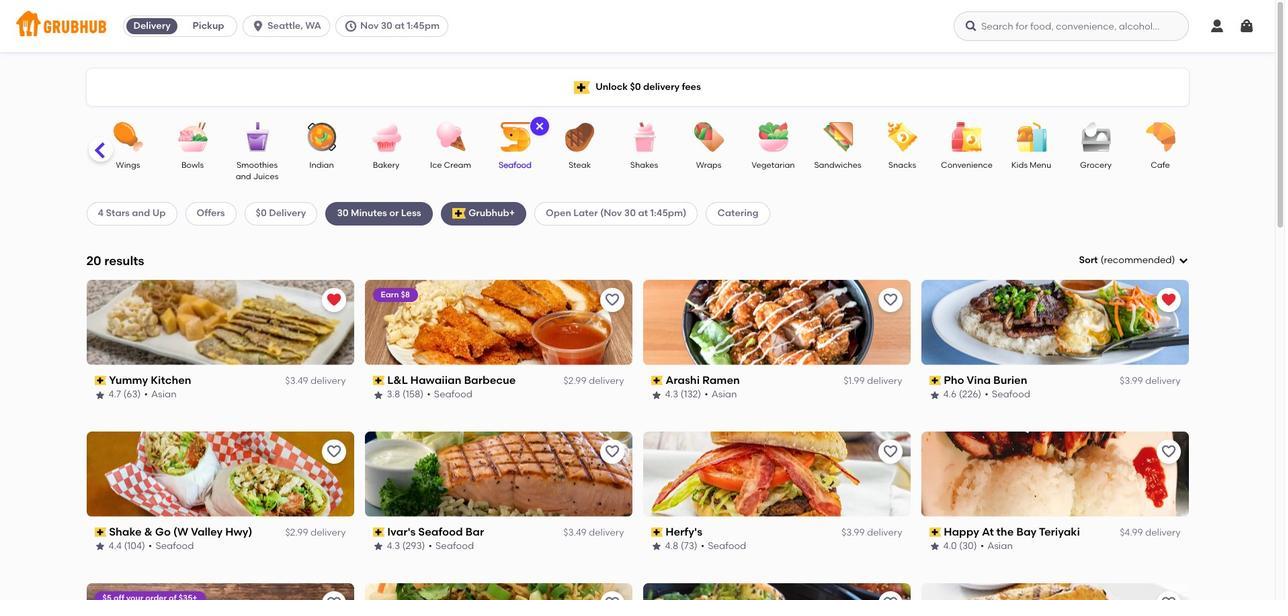 Task type: vqa. For each thing, say whether or not it's contained in the screenshot.


Task type: locate. For each thing, give the bounding box(es) containing it.
star icon image for l&l hawaiian barbecue
[[373, 390, 384, 401]]

4.3 for arashi ramen
[[665, 389, 678, 401]]

nov
[[360, 20, 379, 32]]

subscription pass image for l&l hawaiian barbecue
[[373, 377, 385, 386]]

star icon image left 4.6
[[929, 390, 940, 401]]

save this restaurant image for happy at the bay teriyaki logo
[[1161, 444, 1177, 460]]

convenience
[[941, 161, 993, 170]]

seafood for l&l hawaiian barbecue
[[434, 389, 472, 401]]

1 horizontal spatial $2.99
[[564, 376, 587, 387]]

• down pho vina burien at bottom
[[985, 389, 989, 401]]

svg image
[[1239, 18, 1255, 34], [251, 19, 265, 33], [965, 19, 978, 33], [1178, 256, 1189, 266]]

$3.49 for yummy kitchen
[[285, 376, 308, 387]]

$4.99 delivery
[[1120, 528, 1181, 539]]

0 vertical spatial $3.49 delivery
[[285, 376, 346, 387]]

2 saved restaurant button from the left
[[1157, 288, 1181, 312]]

arashi
[[666, 374, 700, 387]]

1 vertical spatial 4.3
[[387, 541, 400, 553]]

at left '1:45pm)'
[[638, 208, 648, 219]]

2 horizontal spatial asian
[[988, 541, 1013, 553]]

• seafood down burien
[[985, 389, 1030, 401]]

0 vertical spatial $0
[[630, 81, 641, 93]]

results
[[104, 253, 144, 269]]

delivery down juices
[[269, 208, 306, 219]]

• asian for kitchen
[[144, 389, 177, 401]]

0 vertical spatial $2.99 delivery
[[564, 376, 624, 387]]

30 right '(nov'
[[624, 208, 636, 219]]

(293)
[[402, 541, 425, 553]]

catering
[[718, 208, 759, 219]]

star icon image left 4.4
[[94, 542, 105, 553]]

delivery
[[643, 81, 680, 93], [311, 376, 346, 387], [589, 376, 624, 387], [867, 376, 902, 387], [1145, 376, 1181, 387], [311, 528, 346, 539], [589, 528, 624, 539], [867, 528, 902, 539], [1145, 528, 1181, 539]]

(226)
[[959, 389, 982, 401]]

subscription pass image left shake
[[94, 528, 106, 538]]

go
[[155, 526, 171, 539]]

and left up
[[132, 208, 150, 219]]

• asian down 'the'
[[981, 541, 1013, 553]]

0 horizontal spatial delivery
[[133, 20, 171, 32]]

0 horizontal spatial $3.99 delivery
[[842, 528, 902, 539]]

1 horizontal spatial asian
[[712, 389, 737, 401]]

seafood
[[499, 161, 532, 170], [434, 389, 472, 401], [992, 389, 1030, 401], [418, 526, 463, 539], [156, 541, 194, 553], [436, 541, 474, 553], [708, 541, 746, 553]]

subscription pass image left happy
[[929, 528, 941, 538]]

4.0 (30)
[[943, 541, 977, 553]]

grubhub plus flag logo image left unlock
[[574, 81, 590, 94]]

1 horizontal spatial saved restaurant button
[[1157, 288, 1181, 312]]

0 horizontal spatial 30
[[337, 208, 349, 219]]

and
[[236, 172, 251, 182], [132, 208, 150, 219]]

delivery for pho vina burien
[[1145, 376, 1181, 387]]

unlock $0 delivery fees
[[596, 81, 701, 93]]

0 horizontal spatial at
[[395, 20, 405, 32]]

seafood for ivar's seafood bar
[[436, 541, 474, 553]]

delivery inside delivery button
[[133, 20, 171, 32]]

• for pho vina burien
[[985, 389, 989, 401]]

$3.99 delivery
[[1120, 376, 1181, 387], [842, 528, 902, 539]]

saved restaurant button
[[322, 288, 346, 312], [1157, 288, 1181, 312]]

subscription pass image left herfy's
[[651, 528, 663, 538]]

burien
[[994, 374, 1028, 387]]

• seafood down ivar's seafood bar
[[429, 541, 474, 553]]

svg image inside seattle, wa button
[[251, 19, 265, 33]]

• seafood
[[427, 389, 472, 401], [985, 389, 1030, 401], [148, 541, 194, 553], [429, 541, 474, 553], [701, 541, 746, 553]]

save this restaurant button for herfy's logo
[[878, 440, 902, 464]]

yummy kitchen
[[109, 374, 191, 387]]

delivery for yummy kitchen
[[311, 376, 346, 387]]

grocery image
[[1073, 122, 1120, 152]]

4 stars and up
[[98, 208, 166, 219]]

save this restaurant image
[[326, 444, 342, 460], [604, 444, 620, 460], [882, 444, 898, 460], [326, 596, 342, 601], [604, 596, 620, 601], [882, 596, 898, 601]]

• seafood for barbecue
[[427, 389, 472, 401]]

save this restaurant button for mango thai cuisine & bar logo
[[600, 592, 624, 601]]

at
[[395, 20, 405, 32], [638, 208, 648, 219]]

0 horizontal spatial 4.3
[[387, 541, 400, 553]]

wings
[[116, 161, 140, 170]]

1 horizontal spatial $3.99 delivery
[[1120, 376, 1181, 387]]

star icon image left 4.8 on the bottom of page
[[651, 542, 662, 553]]

hawaiian
[[410, 374, 462, 387]]

2 horizontal spatial svg image
[[1209, 18, 1225, 34]]

main navigation navigation
[[0, 0, 1275, 52]]

• right '(73)'
[[701, 541, 705, 553]]

None field
[[1079, 254, 1189, 268]]

0 vertical spatial $3.49
[[285, 376, 308, 387]]

$3.99
[[1120, 376, 1143, 387], [842, 528, 865, 539]]

save this restaurant button for shake & go (w valley hwy) logo
[[322, 440, 346, 464]]

0 vertical spatial and
[[236, 172, 251, 182]]

1 horizontal spatial $3.49
[[563, 528, 587, 539]]

kids menu
[[1012, 161, 1052, 170]]

4.8
[[665, 541, 679, 553]]

$8
[[401, 290, 410, 300]]

seafood for pho vina burien
[[992, 389, 1030, 401]]

$3.49 delivery
[[285, 376, 346, 387], [563, 528, 624, 539]]

2 horizontal spatial • asian
[[981, 541, 1013, 553]]

open later (nov 30 at 1:45pm)
[[546, 208, 687, 219]]

• right (158)
[[427, 389, 431, 401]]

grubhub plus flag logo image left the grubhub+
[[452, 209, 466, 219]]

star icon image
[[94, 390, 105, 401], [373, 390, 384, 401], [651, 390, 662, 401], [929, 390, 940, 401], [94, 542, 105, 553], [373, 542, 384, 553], [651, 542, 662, 553], [929, 542, 940, 553]]

at
[[982, 526, 994, 539]]

0 vertical spatial 4.3
[[665, 389, 678, 401]]

4.3 down ivar's at the left of the page
[[387, 541, 400, 553]]

• for arashi ramen
[[705, 389, 708, 401]]

• right (30)
[[981, 541, 984, 553]]

delivery left pickup
[[133, 20, 171, 32]]

asian down ramen
[[712, 389, 737, 401]]

l&l
[[387, 374, 408, 387]]

$4.99
[[1120, 528, 1143, 539]]

pho
[[944, 374, 964, 387]]

0 horizontal spatial $3.99
[[842, 528, 865, 539]]

seafood for herfy's
[[708, 541, 746, 553]]

bakery image
[[363, 122, 410, 152]]

at left the 1:45pm at left
[[395, 20, 405, 32]]

ivar's seafood bar logo image
[[365, 432, 632, 517]]

1 horizontal spatial 4.3
[[665, 389, 678, 401]]

sort ( recommended )
[[1079, 255, 1175, 266]]

menu
[[1030, 161, 1052, 170]]

saved restaurant button left 'earn'
[[322, 288, 346, 312]]

• asian for ramen
[[705, 389, 737, 401]]

$1.99 delivery
[[844, 376, 902, 387]]

1 vertical spatial $3.99
[[842, 528, 865, 539]]

delivery for ivar's seafood bar
[[589, 528, 624, 539]]

1 horizontal spatial $3.99
[[1120, 376, 1143, 387]]

seafood down l&l hawaiian barbecue
[[434, 389, 472, 401]]

subscription pass image left arashi
[[651, 377, 663, 386]]

0 horizontal spatial svg image
[[344, 19, 358, 33]]

subscription pass image
[[373, 377, 385, 386], [651, 377, 663, 386], [373, 528, 385, 538]]

1 horizontal spatial $2.99 delivery
[[564, 376, 624, 387]]

• down the arashi ramen
[[705, 389, 708, 401]]

indian image
[[298, 122, 345, 152]]

4.3
[[665, 389, 678, 401], [387, 541, 400, 553]]

subscription pass image for herfy's
[[651, 528, 663, 538]]

cafe
[[1151, 161, 1170, 170]]

• down the &
[[148, 541, 152, 553]]

$3.49 delivery for yummy kitchen
[[285, 376, 346, 387]]

1 horizontal spatial $0
[[630, 81, 641, 93]]

30 right nov
[[381, 20, 393, 32]]

shake & go (w valley hwy)
[[109, 526, 252, 539]]

seafood down ivar's seafood bar
[[436, 541, 474, 553]]

shake & go (w valley hwy) logo image
[[86, 432, 354, 517]]

• right (63)
[[144, 389, 148, 401]]

3.8 (158)
[[387, 389, 424, 401]]

delivery for arashi ramen
[[867, 376, 902, 387]]

1 vertical spatial delivery
[[269, 208, 306, 219]]

0 vertical spatial $2.99
[[564, 376, 587, 387]]

asian for at
[[988, 541, 1013, 553]]

star icon image for arashi ramen
[[651, 390, 662, 401]]

vegetarian image
[[750, 122, 797, 152]]

herfy's logo image
[[643, 432, 911, 517]]

0 horizontal spatial $2.99 delivery
[[285, 528, 346, 539]]

asian down kitchen
[[151, 389, 177, 401]]

1 vertical spatial $3.49 delivery
[[563, 528, 624, 539]]

subscription pass image left l&l at the bottom left of page
[[373, 377, 385, 386]]

save this restaurant button for arashi ramen logo
[[878, 288, 902, 312]]

svg image
[[1209, 18, 1225, 34], [344, 19, 358, 33], [534, 121, 545, 132]]

star icon image left 3.8
[[373, 390, 384, 401]]

nov 30 at 1:45pm
[[360, 20, 440, 32]]

4.0
[[943, 541, 957, 553]]

• down ivar's seafood bar
[[429, 541, 432, 553]]

0 horizontal spatial $3.49
[[285, 376, 308, 387]]

bowls image
[[169, 122, 216, 152]]

0 vertical spatial $3.99
[[1120, 376, 1143, 387]]

star icon image left 4.0
[[929, 542, 940, 553]]

save this restaurant image
[[604, 292, 620, 308], [882, 292, 898, 308], [1161, 444, 1177, 460], [1161, 596, 1177, 601]]

seafood right '(73)'
[[708, 541, 746, 553]]

1 vertical spatial $2.99
[[285, 528, 308, 539]]

4.3 down arashi
[[665, 389, 678, 401]]

cafe image
[[1137, 122, 1184, 152]]

shakes image
[[621, 122, 668, 152]]

1 horizontal spatial grubhub plus flag logo image
[[574, 81, 590, 94]]

1 vertical spatial $3.99 delivery
[[842, 528, 902, 539]]

asian for ramen
[[712, 389, 737, 401]]

1 vertical spatial and
[[132, 208, 150, 219]]

happy
[[944, 526, 979, 539]]

0 vertical spatial at
[[395, 20, 405, 32]]

subscription pass image left ivar's at the left of the page
[[373, 528, 385, 538]]

1 horizontal spatial $3.49 delivery
[[563, 528, 624, 539]]

• seafood down l&l hawaiian barbecue
[[427, 389, 472, 401]]

save this restaurant image for ivar's seafood bar logo
[[604, 444, 620, 460]]

0 horizontal spatial asian
[[151, 389, 177, 401]]

0 horizontal spatial $0
[[256, 208, 267, 219]]

(132)
[[681, 389, 701, 401]]

1 horizontal spatial • asian
[[705, 389, 737, 401]]

and down smoothies
[[236, 172, 251, 182]]

• asian
[[144, 389, 177, 401], [705, 389, 737, 401], [981, 541, 1013, 553]]

indian
[[309, 161, 334, 170]]

$3.49 delivery for ivar's seafood bar
[[563, 528, 624, 539]]

1 horizontal spatial 30
[[381, 20, 393, 32]]

seafood for shake & go (w valley hwy)
[[156, 541, 194, 553]]

$0 right unlock
[[630, 81, 641, 93]]

4.6 (226)
[[943, 389, 982, 401]]

$3.99 for pho vina burien
[[1120, 376, 1143, 387]]

0 horizontal spatial grubhub plus flag logo image
[[452, 209, 466, 219]]

star icon image left 4.3 (132)
[[651, 390, 662, 401]]

bay
[[1017, 526, 1037, 539]]

minutes
[[351, 208, 387, 219]]

30 left minutes
[[337, 208, 349, 219]]

1 horizontal spatial at
[[638, 208, 648, 219]]

$2.99
[[564, 376, 587, 387], [285, 528, 308, 539]]

grubhub plus flag logo image
[[574, 81, 590, 94], [452, 209, 466, 219]]

0 vertical spatial grubhub plus flag logo image
[[574, 81, 590, 94]]

subscription pass image
[[94, 377, 106, 386], [929, 377, 941, 386], [94, 528, 106, 538], [651, 528, 663, 538], [929, 528, 941, 538]]

yummy kitchen logo image
[[86, 280, 354, 366]]

0 vertical spatial delivery
[[133, 20, 171, 32]]

saved restaurant button down )
[[1157, 288, 1181, 312]]

seafood down the shake & go (w valley hwy) in the bottom of the page
[[156, 541, 194, 553]]

• asian down yummy kitchen
[[144, 389, 177, 401]]

1 vertical spatial $2.99 delivery
[[285, 528, 346, 539]]

1 horizontal spatial and
[[236, 172, 251, 182]]

• seafood down go
[[148, 541, 194, 553]]

• asian down ramen
[[705, 389, 737, 401]]

$0 down juices
[[256, 208, 267, 219]]

bakery
[[373, 161, 400, 170]]

delivery for shake & go (w valley hwy)
[[311, 528, 346, 539]]

0 horizontal spatial • asian
[[144, 389, 177, 401]]

1 saved restaurant button from the left
[[322, 288, 346, 312]]

star icon image left 4.7
[[94, 390, 105, 401]]

$3.49 for ivar's seafood bar
[[563, 528, 587, 539]]

0 horizontal spatial $3.49 delivery
[[285, 376, 346, 387]]

0 horizontal spatial saved restaurant button
[[322, 288, 346, 312]]

&
[[144, 526, 153, 539]]

2 horizontal spatial 30
[[624, 208, 636, 219]]

0 horizontal spatial $2.99
[[285, 528, 308, 539]]

subscription pass image left yummy
[[94, 377, 106, 386]]

0 vertical spatial $3.99 delivery
[[1120, 376, 1181, 387]]

asian down 'the'
[[988, 541, 1013, 553]]

(73)
[[681, 541, 698, 553]]

subscription pass image for pho vina burien
[[929, 377, 941, 386]]

$2.99 delivery
[[564, 376, 624, 387], [285, 528, 346, 539]]

• for shake & go (w valley hwy)
[[148, 541, 152, 553]]

• asian for at
[[981, 541, 1013, 553]]

star icon image for ivar's seafood bar
[[373, 542, 384, 553]]

1 vertical spatial grubhub plus flag logo image
[[452, 209, 466, 219]]

1 vertical spatial $3.49
[[563, 528, 587, 539]]

seafood down burien
[[992, 389, 1030, 401]]

subscription pass image left pho
[[929, 377, 941, 386]]

subscription pass image for arashi ramen
[[651, 377, 663, 386]]

4.4
[[109, 541, 122, 553]]

• seafood right '(73)'
[[701, 541, 746, 553]]

earn
[[381, 290, 399, 300]]

$2.99 for shake & go (w valley hwy)
[[285, 528, 308, 539]]

delivery button
[[124, 15, 180, 37]]

star icon image left 4.3 (293)
[[373, 542, 384, 553]]

4.3 (293)
[[387, 541, 425, 553]]

seafood up (293)
[[418, 526, 463, 539]]



Task type: describe. For each thing, give the bounding box(es) containing it.
arashi ramen
[[666, 374, 740, 387]]

4.7 (63)
[[109, 389, 141, 401]]

$0 delivery
[[256, 208, 306, 219]]

(63)
[[123, 389, 141, 401]]

sandwiches image
[[814, 122, 861, 152]]

and inside smoothies and juices
[[236, 172, 251, 182]]

barbecue
[[464, 374, 516, 387]]

teak house logo image
[[921, 584, 1189, 601]]

$2.99 delivery for l&l hawaiian barbecue
[[564, 376, 624, 387]]

subscription pass image for happy at the bay teriyaki
[[929, 528, 941, 538]]

open
[[546, 208, 571, 219]]

subscription pass image for yummy kitchen
[[94, 377, 106, 386]]

wings image
[[105, 122, 152, 152]]

4.3 for ivar's seafood bar
[[387, 541, 400, 553]]

grubhub plus flag logo image for grubhub+
[[452, 209, 466, 219]]

(104)
[[124, 541, 145, 553]]

l&l hawaiian barbecue logo image
[[365, 280, 632, 366]]

4.4 (104)
[[109, 541, 145, 553]]

subscription pass image for shake & go (w valley hwy)
[[94, 528, 106, 538]]

seattle, wa
[[268, 20, 321, 32]]

bowls
[[181, 161, 204, 170]]

nov 30 at 1:45pm button
[[335, 15, 454, 37]]

• seafood for go
[[148, 541, 194, 553]]

or
[[389, 208, 399, 219]]

vina
[[967, 374, 991, 387]]

recommended
[[1104, 255, 1172, 266]]

steak image
[[556, 122, 603, 152]]

l&l hawaiian barbecue
[[387, 374, 516, 387]]

• for yummy kitchen
[[144, 389, 148, 401]]

up
[[152, 208, 166, 219]]

shake
[[109, 526, 142, 539]]

ivar's
[[387, 526, 416, 539]]

• for happy at the bay teriyaki
[[981, 541, 984, 553]]

at inside button
[[395, 20, 405, 32]]

vegetarian
[[752, 161, 795, 170]]

1 vertical spatial $0
[[256, 208, 267, 219]]

0 horizontal spatial and
[[132, 208, 150, 219]]

grubhub+
[[468, 208, 515, 219]]

steak
[[569, 161, 591, 170]]

seattle, wa button
[[243, 15, 335, 37]]

sandwiches
[[814, 161, 862, 170]]

(
[[1101, 255, 1104, 266]]

$2.99 for l&l hawaiian barbecue
[[564, 376, 587, 387]]

• seafood for bar
[[429, 541, 474, 553]]

the
[[997, 526, 1014, 539]]

bar
[[466, 526, 484, 539]]

kids
[[1012, 161, 1028, 170]]

save this restaurant button for happy at the bay teriyaki logo
[[1157, 440, 1181, 464]]

svg image inside the "nov 30 at 1:45pm" button
[[344, 19, 358, 33]]

arashi ramen logo image
[[643, 280, 911, 366]]

soup image
[[40, 122, 87, 152]]

wraps
[[696, 161, 722, 170]]

star icon image for yummy kitchen
[[94, 390, 105, 401]]

ice cream
[[430, 161, 471, 170]]

• for ivar's seafood bar
[[429, 541, 432, 553]]

asian for kitchen
[[151, 389, 177, 401]]

later
[[574, 208, 598, 219]]

kids menu image
[[1008, 122, 1055, 152]]

wraps image
[[685, 122, 732, 152]]

$3.99 delivery for pho vina burien
[[1120, 376, 1181, 387]]

ice
[[430, 161, 442, 170]]

4.3 (132)
[[665, 389, 701, 401]]

$1.99
[[844, 376, 865, 387]]

save this restaurant button for big island poke logo
[[878, 592, 902, 601]]

juices
[[253, 172, 279, 182]]

unlock
[[596, 81, 628, 93]]

none field containing sort
[[1079, 254, 1189, 268]]

1 vertical spatial at
[[638, 208, 648, 219]]

4
[[98, 208, 104, 219]]

• for herfy's
[[701, 541, 705, 553]]

4.6
[[943, 389, 957, 401]]

saved restaurant button for pho vina burien
[[1157, 288, 1181, 312]]

)
[[1172, 255, 1175, 266]]

seattle,
[[268, 20, 303, 32]]

saved restaurant image
[[1161, 292, 1177, 308]]

smoothies and juices
[[236, 161, 279, 182]]

snacks
[[889, 161, 916, 170]]

seafood image
[[492, 122, 539, 152]]

delivery for herfy's
[[867, 528, 902, 539]]

subscription pass image for ivar's seafood bar
[[373, 528, 385, 538]]

pickup
[[193, 20, 224, 32]]

pho vina burien logo image
[[921, 280, 1189, 366]]

save this restaurant image for mango thai cuisine & bar logo
[[604, 596, 620, 601]]

sort
[[1079, 255, 1098, 266]]

$3.99 for herfy's
[[842, 528, 865, 539]]

save this restaurant image for herfy's logo
[[882, 444, 898, 460]]

big island poke logo image
[[643, 584, 911, 601]]

convenience image
[[943, 122, 991, 152]]

cream
[[444, 161, 471, 170]]

1:45pm)
[[650, 208, 687, 219]]

save this restaurant image for arashi ramen logo
[[882, 292, 898, 308]]

star icon image for shake & go (w valley hwy)
[[94, 542, 105, 553]]

4.8 (73)
[[665, 541, 698, 553]]

1:45pm
[[407, 20, 440, 32]]

save this restaurant button for teak house logo
[[1157, 592, 1181, 601]]

smoothies and juices image
[[234, 122, 281, 152]]

hwy)
[[225, 526, 252, 539]]

1 horizontal spatial svg image
[[534, 121, 545, 132]]

delivery for l&l hawaiian barbecue
[[589, 376, 624, 387]]

(w
[[173, 526, 188, 539]]

happy at the bay teriyaki
[[944, 526, 1080, 539]]

30 minutes or less
[[337, 208, 421, 219]]

save this restaurant image for shake & go (w valley hwy) logo
[[326, 444, 342, 460]]

grocery
[[1080, 161, 1112, 170]]

(158)
[[403, 389, 424, 401]]

smoothies
[[237, 161, 278, 170]]

star icon image for herfy's
[[651, 542, 662, 553]]

20
[[86, 253, 101, 269]]

kitchen
[[151, 374, 191, 387]]

star icon image for pho vina burien
[[929, 390, 940, 401]]

less
[[401, 208, 421, 219]]

teriyaki
[[1039, 526, 1080, 539]]

shakes
[[630, 161, 658, 170]]

$2.99 delivery for shake & go (w valley hwy)
[[285, 528, 346, 539]]

valley
[[191, 526, 223, 539]]

30 inside button
[[381, 20, 393, 32]]

star icon image for happy at the bay teriyaki
[[929, 542, 940, 553]]

• for l&l hawaiian barbecue
[[427, 389, 431, 401]]

casa durango logo image
[[86, 584, 354, 601]]

saved restaurant button for yummy kitchen
[[322, 288, 346, 312]]

delivery for happy at the bay teriyaki
[[1145, 528, 1181, 539]]

mango thai cuisine & bar logo image
[[365, 584, 632, 601]]

snacks image
[[879, 122, 926, 152]]

happy at the bay teriyaki logo image
[[921, 432, 1189, 517]]

save this restaurant image for big island poke logo
[[882, 596, 898, 601]]

seafood down seafood image
[[499, 161, 532, 170]]

1 horizontal spatial delivery
[[269, 208, 306, 219]]

offers
[[197, 208, 225, 219]]

$3.99 delivery for herfy's
[[842, 528, 902, 539]]

(nov
[[600, 208, 622, 219]]

4.7
[[109, 389, 121, 401]]

3.8
[[387, 389, 400, 401]]

ivar's seafood bar
[[387, 526, 484, 539]]

wa
[[305, 20, 321, 32]]

ice cream image
[[427, 122, 474, 152]]

grubhub plus flag logo image for unlock $0 delivery fees
[[574, 81, 590, 94]]

Search for food, convenience, alcohol... search field
[[954, 11, 1189, 41]]

save this restaurant image for teak house logo
[[1161, 596, 1177, 601]]

save this restaurant button for ivar's seafood bar logo
[[600, 440, 624, 464]]

pho vina burien
[[944, 374, 1028, 387]]

saved restaurant image
[[326, 292, 342, 308]]

• seafood for burien
[[985, 389, 1030, 401]]

earn $8
[[381, 290, 410, 300]]

20 results
[[86, 253, 144, 269]]



